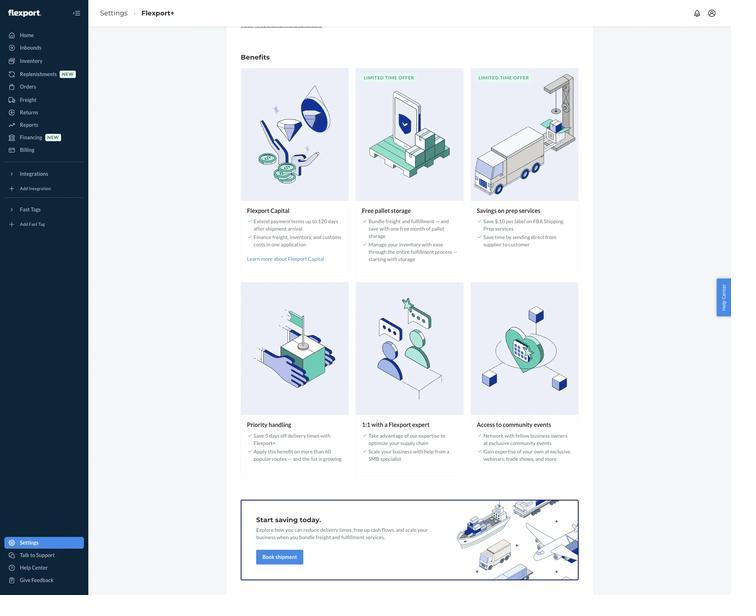 Task type: vqa. For each thing, say whether or not it's contained in the screenshot.
topmost "Inbounds" link
no



Task type: locate. For each thing, give the bounding box(es) containing it.
integrations
[[20, 171, 48, 177]]

1 vertical spatial of
[[404, 433, 409, 439]]

to inside 'take advantage of our expertise to optimize your supply chain scale your business with help from a smb specialist'
[[441, 433, 445, 439]]

0 vertical spatial the
[[388, 249, 395, 255]]

free left month
[[400, 226, 409, 232]]

fast left tag
[[29, 222, 37, 227]]

delivery left the times,
[[320, 527, 338, 533]]

of left our
[[404, 433, 409, 439]]

0 vertical spatial free
[[257, 22, 266, 28]]

bundle freight and fulfillment — and save with one free month of pallet storage manage your inventory with ease through the entire fulfillment process — starting with storage
[[369, 218, 457, 263]]

0 vertical spatial storage
[[391, 207, 411, 214]]

0 horizontal spatial the
[[302, 456, 310, 462]]

business down supply
[[393, 449, 412, 455]]

free right the times,
[[354, 527, 363, 533]]

save up prep
[[483, 218, 494, 225]]

0 vertical spatial help
[[721, 301, 727, 311]]

with left ease
[[422, 242, 432, 248]]

more
[[261, 256, 273, 262], [301, 449, 313, 455], [545, 456, 557, 462]]

fast inside "dropdown button"
[[20, 207, 30, 213]]

to inside 'extend payment terms up to 120 days after shipment arrival finance freight, inventory, and customs costs in one application'
[[312, 218, 317, 225]]

and left "customs"
[[313, 234, 322, 241]]

1 horizontal spatial days
[[328, 218, 338, 225]]

the left list
[[302, 456, 310, 462]]

0 vertical spatial fast
[[20, 207, 30, 213]]

save inside save 5 days off delivery times with flexport+ apply this benefit on more than 60 popular routes — and the list is growing
[[254, 433, 264, 439]]

0 vertical spatial at
[[483, 440, 488, 447]]

and down benefit
[[293, 456, 301, 462]]

community
[[503, 422, 533, 429], [510, 440, 536, 447]]

you left 'can'
[[285, 527, 294, 533]]

fellow
[[516, 433, 529, 439]]

1 horizontal spatial at
[[545, 449, 549, 455]]

capital
[[271, 207, 289, 214], [308, 256, 324, 262]]

a up advantage
[[384, 422, 388, 429]]

open account menu image
[[708, 9, 716, 18]]

community down fellow
[[510, 440, 536, 447]]

1 horizontal spatial business
[[393, 449, 412, 455]]

fulfillment up month
[[411, 218, 434, 225]]

fulfillment down the times,
[[341, 535, 365, 541]]

1 horizontal spatial center
[[721, 284, 727, 300]]

1 time from the left
[[385, 75, 397, 80]]

1 vertical spatial help
[[20, 565, 31, 571]]

with right times on the left bottom of the page
[[320, 433, 330, 439]]

through
[[369, 249, 387, 255]]

0 vertical spatial settings
[[100, 9, 128, 17]]

1 horizontal spatial delivery
[[320, 527, 338, 533]]

book shipment button
[[256, 550, 303, 565]]

services.
[[366, 535, 385, 541]]

1 vertical spatial on
[[526, 218, 532, 225]]

0 horizontal spatial settings
[[20, 540, 39, 546]]

from right help
[[435, 449, 446, 455]]

limited for free
[[364, 75, 384, 80]]

of up trade
[[517, 449, 522, 455]]

services up 'fba'
[[519, 207, 540, 214]]

explore
[[256, 527, 274, 533]]

0 horizontal spatial —
[[288, 456, 292, 462]]

0 horizontal spatial limited time offer
[[364, 75, 414, 80]]

fulfillment down inventory
[[411, 249, 434, 255]]

exclusive down owners
[[550, 449, 571, 455]]

0 vertical spatial shipment
[[266, 226, 287, 232]]

with inside save 5 days off delivery times with flexport+ apply this benefit on more than 60 popular routes — and the list is growing
[[320, 433, 330, 439]]

1 limited from the left
[[364, 75, 384, 80]]

events up owners
[[534, 422, 551, 429]]

0 vertical spatial up
[[305, 218, 311, 225]]

billing
[[20, 147, 34, 153]]

1 vertical spatial capital
[[308, 256, 324, 262]]

up left cash
[[364, 527, 370, 533]]

times
[[307, 433, 319, 439]]

2 vertical spatial business
[[256, 535, 276, 541]]

and down free pallet storage
[[402, 218, 410, 225]]

1 horizontal spatial from
[[545, 234, 556, 241]]

exclusive down network
[[489, 440, 509, 447]]

1 vertical spatial shipment
[[276, 554, 297, 561]]

1 vertical spatial freight
[[316, 535, 331, 541]]

free inside bundle freight and fulfillment — and save with one free month of pallet storage manage your inventory with ease through the entire fulfillment process — starting with storage
[[400, 226, 409, 232]]

of inside the network with fellow business owners at exclusive community events gain expertise of your own at exclusive webinars, trade shows, and more
[[517, 449, 522, 455]]

community up fellow
[[503, 422, 533, 429]]

expertise up chain
[[419, 433, 440, 439]]

reduce
[[303, 527, 319, 533]]

flexport for learn
[[288, 256, 307, 262]]

to inside button
[[30, 553, 35, 559]]

0 horizontal spatial services
[[495, 226, 514, 232]]

events inside the network with fellow business owners at exclusive community events gain expertise of your own at exclusive webinars, trade shows, and more
[[537, 440, 552, 447]]

talk to support button
[[4, 550, 84, 562]]

1 horizontal spatial help
[[721, 301, 727, 311]]

add down fast tags
[[20, 222, 28, 227]]

free
[[257, 22, 266, 28], [400, 226, 409, 232], [354, 527, 363, 533]]

0 vertical spatial —
[[435, 218, 440, 225]]

services inside save $.10 per label on fba shipping prep services save time by sending direct from supplier to customer
[[495, 226, 514, 232]]

shipment down payment
[[266, 226, 287, 232]]

on left 'fba'
[[526, 218, 532, 225]]

1 vertical spatial center
[[32, 565, 48, 571]]

flexport down application
[[288, 256, 307, 262]]

2 horizontal spatial on
[[526, 218, 532, 225]]

start
[[256, 517, 273, 525]]

add inside "link"
[[20, 186, 28, 192]]

1 horizontal spatial time
[[500, 75, 512, 80]]

1 horizontal spatial free
[[354, 527, 363, 533]]

1 vertical spatial from
[[435, 449, 446, 455]]

1 horizontal spatial new
[[62, 72, 74, 77]]

payment
[[271, 218, 290, 225]]

add left integration
[[20, 186, 28, 192]]

new for financing
[[47, 135, 59, 140]]

delivery inside save 5 days off delivery times with flexport+ apply this benefit on more than 60 popular routes — and the list is growing
[[288, 433, 306, 439]]

to down the "by"
[[503, 242, 507, 248]]

label
[[515, 218, 525, 225]]

with inside 'take advantage of our expertise to optimize your supply chain scale your business with help from a smb specialist'
[[413, 449, 423, 455]]

more inside the network with fellow business owners at exclusive community events gain expertise of your own at exclusive webinars, trade shows, and more
[[545, 456, 557, 462]]

90 day free trial term and conditions link
[[241, 22, 322, 28]]

up right terms
[[305, 218, 311, 225]]

up inside 'extend payment terms up to 120 days after shipment arrival finance freight, inventory, and customs costs in one application'
[[305, 218, 311, 225]]

shipment right "book"
[[276, 554, 297, 561]]

priority handling
[[247, 422, 291, 429]]

add
[[20, 186, 28, 192], [20, 222, 28, 227]]

save 5 days off delivery times with flexport+ apply this benefit on more than 60 popular routes — and the list is growing
[[254, 433, 341, 462]]

the inside bundle freight and fulfillment — and save with one free month of pallet storage manage your inventory with ease through the entire fulfillment process — starting with storage
[[388, 249, 395, 255]]

at
[[483, 440, 488, 447], [545, 449, 549, 455]]

events
[[534, 422, 551, 429], [537, 440, 552, 447]]

take
[[369, 433, 379, 439]]

0 vertical spatial flexport+
[[141, 9, 174, 17]]

one inside bundle freight and fulfillment — and save with one free month of pallet storage manage your inventory with ease through the entire fulfillment process — starting with storage
[[391, 226, 399, 232]]

2 horizontal spatial of
[[517, 449, 522, 455]]

one right in
[[271, 242, 280, 248]]

from right direct
[[545, 234, 556, 241]]

expertise inside the network with fellow business owners at exclusive community events gain expertise of your own at exclusive webinars, trade shows, and more
[[495, 449, 516, 455]]

of inside bundle freight and fulfillment — and save with one free month of pallet storage manage your inventory with ease through the entire fulfillment process — starting with storage
[[426, 226, 431, 232]]

to right talk at the left bottom of page
[[30, 553, 35, 559]]

business inside the network with fellow business owners at exclusive community events gain expertise of your own at exclusive webinars, trade shows, and more
[[530, 433, 550, 439]]

your
[[388, 242, 398, 248], [389, 440, 399, 447], [381, 449, 392, 455], [523, 449, 533, 455], [418, 527, 428, 533]]

a
[[384, 422, 388, 429], [447, 449, 449, 455]]

your down advantage
[[389, 440, 399, 447]]

with down entire
[[387, 256, 397, 263]]

1 horizontal spatial one
[[391, 226, 399, 232]]

1 horizontal spatial freight
[[385, 218, 401, 225]]

freight inside bundle freight and fulfillment — and save with one free month of pallet storage manage your inventory with ease through the entire fulfillment process — starting with storage
[[385, 218, 401, 225]]

0 horizontal spatial flexport+
[[141, 9, 174, 17]]

with down chain
[[413, 449, 423, 455]]

center inside button
[[721, 284, 727, 300]]

1 vertical spatial flexport+
[[254, 440, 276, 447]]

1 vertical spatial events
[[537, 440, 552, 447]]

flexport logo image
[[8, 9, 41, 17]]

process
[[435, 249, 452, 255]]

save for handling
[[254, 433, 264, 439]]

1 horizontal spatial on
[[498, 207, 504, 214]]

business down explore
[[256, 535, 276, 541]]

0 horizontal spatial delivery
[[288, 433, 306, 439]]

of for access to community events
[[517, 449, 522, 455]]

services down $.10
[[495, 226, 514, 232]]

inventory,
[[290, 234, 312, 241]]

freight down reduce at the bottom left
[[316, 535, 331, 541]]

capital down inventory,
[[308, 256, 324, 262]]

offer for prep
[[513, 75, 529, 80]]

storage down save
[[369, 233, 385, 239]]

0 vertical spatial add
[[20, 186, 28, 192]]

1 vertical spatial business
[[393, 449, 412, 455]]

flexport up extend
[[247, 207, 269, 214]]

of right month
[[426, 226, 431, 232]]

0 horizontal spatial capital
[[271, 207, 289, 214]]

1 offer from the left
[[399, 75, 414, 80]]

capital up payment
[[271, 207, 289, 214]]

1 limited time offer from the left
[[364, 75, 414, 80]]

1 vertical spatial more
[[301, 449, 313, 455]]

1 vertical spatial community
[[510, 440, 536, 447]]

costs
[[254, 242, 265, 248]]

1 horizontal spatial —
[[435, 218, 440, 225]]

limited for savings
[[479, 75, 499, 80]]

pallet
[[375, 207, 390, 214], [432, 226, 444, 232]]

2 offer from the left
[[513, 75, 529, 80]]

free right day
[[257, 22, 266, 28]]

shipment inside 'extend payment terms up to 120 days after shipment arrival finance freight, inventory, and customs costs in one application'
[[266, 226, 287, 232]]

0 vertical spatial center
[[721, 284, 727, 300]]

2 limited time offer from the left
[[479, 75, 529, 80]]

specialist
[[380, 456, 401, 462]]

0 vertical spatial save
[[483, 218, 494, 225]]

help
[[424, 449, 434, 455]]

0 horizontal spatial days
[[269, 433, 279, 439]]

days right 5
[[269, 433, 279, 439]]

when
[[277, 535, 289, 541]]

0 vertical spatial pallet
[[375, 207, 390, 214]]

save
[[369, 226, 379, 232]]

2 vertical spatial storage
[[398, 256, 415, 263]]

tag
[[38, 222, 45, 227]]

reports link
[[4, 119, 84, 131]]

scale
[[405, 527, 417, 533]]

save for on
[[483, 218, 494, 225]]

events up own
[[537, 440, 552, 447]]

freight down free pallet storage
[[385, 218, 401, 225]]

at right own
[[545, 449, 549, 455]]

0 horizontal spatial offer
[[399, 75, 414, 80]]

smb
[[369, 456, 379, 462]]

limited time offer for pallet
[[364, 75, 414, 80]]

2 add from the top
[[20, 222, 28, 227]]

offer for storage
[[399, 75, 414, 80]]

limited time offer
[[364, 75, 414, 80], [479, 75, 529, 80]]

your up shows,
[[523, 449, 533, 455]]

storage down entire
[[398, 256, 415, 263]]

1 horizontal spatial services
[[519, 207, 540, 214]]

0 horizontal spatial freight
[[316, 535, 331, 541]]

0 vertical spatial freight
[[385, 218, 401, 225]]

expertise up trade
[[495, 449, 516, 455]]

— right process
[[453, 249, 457, 255]]

2 horizontal spatial more
[[545, 456, 557, 462]]

pallet up bundle
[[375, 207, 390, 214]]

help inside button
[[721, 301, 727, 311]]

with down access to community events
[[505, 433, 515, 439]]

replenishments
[[20, 71, 57, 77]]

0 horizontal spatial exclusive
[[489, 440, 509, 447]]

2 vertical spatial of
[[517, 449, 522, 455]]

inbounds
[[20, 45, 41, 51]]

1 horizontal spatial pallet
[[432, 226, 444, 232]]

free pallet storage
[[362, 207, 411, 214]]

1 horizontal spatial settings link
[[100, 9, 128, 17]]

fast left 'tags'
[[20, 207, 30, 213]]

save left 5
[[254, 433, 264, 439]]

to right our
[[441, 433, 445, 439]]

days right 120
[[328, 218, 338, 225]]

0 horizontal spatial expertise
[[419, 433, 440, 439]]

1 horizontal spatial offer
[[513, 75, 529, 80]]

2 time from the left
[[500, 75, 512, 80]]

advantage
[[380, 433, 403, 439]]

to left 120
[[312, 218, 317, 225]]

0 vertical spatial days
[[328, 218, 338, 225]]

0 horizontal spatial time
[[385, 75, 397, 80]]

0 vertical spatial exclusive
[[489, 440, 509, 447]]

2 limited from the left
[[479, 75, 499, 80]]

0 vertical spatial you
[[285, 527, 294, 533]]

popular
[[254, 456, 271, 462]]

0 horizontal spatial of
[[404, 433, 409, 439]]

1 horizontal spatial limited time offer
[[479, 75, 529, 80]]

help center inside help center button
[[721, 284, 727, 311]]

on left the prep
[[498, 207, 504, 214]]

your up entire
[[388, 242, 398, 248]]

2 vertical spatial save
[[254, 433, 264, 439]]

1 horizontal spatial exclusive
[[550, 449, 571, 455]]

settings inside "breadcrumbs" "navigation"
[[100, 9, 128, 17]]

0 vertical spatial services
[[519, 207, 540, 214]]

cash
[[371, 527, 381, 533]]

to up network
[[496, 422, 502, 429]]

flexport up advantage
[[389, 422, 411, 429]]

settings
[[100, 9, 128, 17], [20, 540, 39, 546]]

you down 'can'
[[290, 535, 298, 541]]

1 horizontal spatial flexport
[[288, 256, 307, 262]]

and left the scale
[[396, 527, 404, 533]]

0 horizontal spatial from
[[435, 449, 446, 455]]

2 vertical spatial —
[[288, 456, 292, 462]]

0 horizontal spatial help
[[20, 565, 31, 571]]

the left entire
[[388, 249, 395, 255]]

financing
[[20, 134, 42, 141]]

starting
[[369, 256, 386, 263]]

new up orders "link"
[[62, 72, 74, 77]]

2 horizontal spatial free
[[400, 226, 409, 232]]

1 horizontal spatial more
[[301, 449, 313, 455]]

new
[[62, 72, 74, 77], [47, 135, 59, 140]]

free inside start saving today. explore how you can reduce delivery times, free up cash flows, and scale your business when you bundle freight and fulfillment services.
[[354, 527, 363, 533]]

— up ease
[[435, 218, 440, 225]]

save up supplier
[[483, 234, 494, 241]]

of inside 'take advantage of our expertise to optimize your supply chain scale your business with help from a smb specialist'
[[404, 433, 409, 439]]

application
[[281, 242, 306, 248]]

more right shows,
[[545, 456, 557, 462]]

flexport+
[[141, 9, 174, 17], [254, 440, 276, 447]]

1 horizontal spatial of
[[426, 226, 431, 232]]

1 vertical spatial fulfillment
[[411, 249, 434, 255]]

1 horizontal spatial a
[[447, 449, 449, 455]]

today.
[[300, 517, 321, 525]]

0 horizontal spatial more
[[261, 256, 273, 262]]

on right benefit
[[294, 449, 300, 455]]

and
[[289, 22, 298, 28], [402, 218, 410, 225], [441, 218, 449, 225], [313, 234, 322, 241], [293, 456, 301, 462], [535, 456, 544, 462], [396, 527, 404, 533], [332, 535, 340, 541]]

1 vertical spatial new
[[47, 135, 59, 140]]

0 vertical spatial business
[[530, 433, 550, 439]]

bundle
[[299, 535, 315, 541]]

your right the scale
[[418, 527, 428, 533]]

freight,
[[272, 234, 289, 241]]

your up 'specialist'
[[381, 449, 392, 455]]

supply
[[400, 440, 415, 447]]

0 horizontal spatial business
[[256, 535, 276, 541]]

list
[[311, 456, 318, 462]]

per
[[506, 218, 514, 225]]

1 vertical spatial fast
[[29, 222, 37, 227]]

0 vertical spatial fulfillment
[[411, 218, 434, 225]]

save
[[483, 218, 494, 225], [483, 234, 494, 241], [254, 433, 264, 439]]

delivery right off
[[288, 433, 306, 439]]

time for prep
[[500, 75, 512, 80]]

1 vertical spatial services
[[495, 226, 514, 232]]

5
[[265, 433, 268, 439]]

benefits
[[241, 53, 270, 61]]

on inside save $.10 per label on fba shipping prep services save time by sending direct from supplier to customer
[[526, 218, 532, 225]]

fba
[[533, 218, 543, 225]]

at up gain at the right of the page
[[483, 440, 488, 447]]

more right learn
[[261, 256, 273, 262]]

delivery inside start saving today. explore how you can reduce delivery times, free up cash flows, and scale your business when you bundle freight and fulfillment services.
[[320, 527, 338, 533]]

storage up month
[[391, 207, 411, 214]]

time
[[495, 234, 505, 241]]

more up list
[[301, 449, 313, 455]]

access to community events
[[477, 422, 551, 429]]

business up own
[[530, 433, 550, 439]]

off
[[280, 433, 287, 439]]

talk
[[20, 553, 29, 559]]

home
[[20, 32, 34, 38]]

— down benefit
[[288, 456, 292, 462]]

pallet up ease
[[432, 226, 444, 232]]

terms
[[291, 218, 304, 225]]

1 add from the top
[[20, 186, 28, 192]]

one down free pallet storage
[[391, 226, 399, 232]]

1 vertical spatial pallet
[[432, 226, 444, 232]]

and down own
[[535, 456, 544, 462]]

1 vertical spatial flexport
[[288, 256, 307, 262]]

new down reports link
[[47, 135, 59, 140]]

a right help
[[447, 449, 449, 455]]

1:1
[[362, 422, 370, 429]]

1 vertical spatial delivery
[[320, 527, 338, 533]]

business inside 'take advantage of our expertise to optimize your supply chain scale your business with help from a smb specialist'
[[393, 449, 412, 455]]



Task type: describe. For each thing, give the bounding box(es) containing it.
flexport+ inside save 5 days off delivery times with flexport+ apply this benefit on more than 60 popular routes — and the list is growing
[[254, 440, 276, 447]]

saving
[[275, 517, 298, 525]]

feedback
[[31, 578, 54, 584]]

one inside 'extend payment terms up to 120 days after shipment arrival finance freight, inventory, and customs costs in one application'
[[271, 242, 280, 248]]

bundle
[[369, 218, 384, 225]]

with inside the network with fellow business owners at exclusive community events gain expertise of your own at exclusive webinars, trade shows, and more
[[505, 433, 515, 439]]

growing
[[323, 456, 341, 462]]

talk to support
[[20, 553, 55, 559]]

up inside start saving today. explore how you can reduce delivery times, free up cash flows, and scale your business when you bundle freight and fulfillment services.
[[364, 527, 370, 533]]

90
[[241, 22, 247, 28]]

freight
[[20, 97, 36, 103]]

and inside the network with fellow business owners at exclusive community events gain expertise of your own at exclusive webinars, trade shows, and more
[[535, 456, 544, 462]]

is
[[319, 456, 322, 462]]

your inside bundle freight and fulfillment — and save with one free month of pallet storage manage your inventory with ease through the entire fulfillment process — starting with storage
[[388, 242, 398, 248]]

returns
[[20, 109, 38, 116]]

breadcrumbs navigation
[[94, 2, 180, 24]]

customer
[[508, 242, 530, 248]]

to inside save $.10 per label on fba shipping prep services save time by sending direct from supplier to customer
[[503, 242, 507, 248]]

about
[[274, 256, 287, 262]]

0 vertical spatial capital
[[271, 207, 289, 214]]

and right "term"
[[289, 22, 298, 28]]

2 horizontal spatial —
[[453, 249, 457, 255]]

inventory link
[[4, 55, 84, 67]]

direct
[[531, 234, 544, 241]]

home link
[[4, 29, 84, 41]]

own
[[534, 449, 544, 455]]

more inside save 5 days off delivery times with flexport+ apply this benefit on more than 60 popular routes — and the list is growing
[[301, 449, 313, 455]]

your inside start saving today. explore how you can reduce delivery times, free up cash flows, and scale your business when you bundle freight and fulfillment services.
[[418, 527, 428, 533]]

ease
[[433, 242, 443, 248]]

and inside save 5 days off delivery times with flexport+ apply this benefit on more than 60 popular routes — and the list is growing
[[293, 456, 301, 462]]

flows,
[[382, 527, 395, 533]]

0 horizontal spatial flexport
[[247, 207, 269, 214]]

shipment inside "button"
[[276, 554, 297, 561]]

the inside save 5 days off delivery times with flexport+ apply this benefit on more than 60 popular routes — and the list is growing
[[302, 456, 310, 462]]

month
[[410, 226, 425, 232]]

learn
[[247, 256, 260, 262]]

shows,
[[519, 456, 534, 462]]

benefit
[[277, 449, 293, 455]]

0 horizontal spatial at
[[483, 440, 488, 447]]

and down the times,
[[332, 535, 340, 541]]

0 vertical spatial more
[[261, 256, 273, 262]]

give feedback button
[[4, 575, 84, 587]]

tags
[[31, 207, 41, 213]]

with down bundle
[[380, 226, 390, 232]]

take advantage of our expertise to optimize your supply chain scale your business with help from a smb specialist
[[369, 433, 449, 462]]

arrival
[[288, 226, 302, 232]]

term
[[277, 22, 288, 28]]

fulfillment inside start saving today. explore how you can reduce delivery times, free up cash flows, and scale your business when you bundle freight and fulfillment services.
[[341, 535, 365, 541]]

of for free pallet storage
[[426, 226, 431, 232]]

prep
[[483, 226, 494, 232]]

time for storage
[[385, 75, 397, 80]]

add for add fast tag
[[20, 222, 28, 227]]

support
[[36, 553, 55, 559]]

by
[[506, 234, 512, 241]]

with right 1:1
[[371, 422, 383, 429]]

1 vertical spatial settings
[[20, 540, 39, 546]]

conditions
[[298, 22, 322, 28]]

reports
[[20, 122, 38, 128]]

from inside 'take advantage of our expertise to optimize your supply chain scale your business with help from a smb specialist'
[[435, 449, 446, 455]]

priority
[[247, 422, 267, 429]]

free
[[362, 207, 374, 214]]

prep
[[506, 207, 518, 214]]

0 vertical spatial a
[[384, 422, 388, 429]]

orders
[[20, 84, 36, 90]]

from inside save $.10 per label on fba shipping prep services save time by sending direct from supplier to customer
[[545, 234, 556, 241]]

0 horizontal spatial free
[[257, 22, 266, 28]]

1 vertical spatial at
[[545, 449, 549, 455]]

routes
[[272, 456, 287, 462]]

1 vertical spatial save
[[483, 234, 494, 241]]

help center inside help center link
[[20, 565, 48, 571]]

add fast tag link
[[4, 219, 84, 230]]

community inside the network with fellow business owners at exclusive community events gain expertise of your own at exclusive webinars, trade shows, and more
[[510, 440, 536, 447]]

1 vertical spatial storage
[[369, 233, 385, 239]]

give feedback
[[20, 578, 54, 584]]

network
[[483, 433, 504, 439]]

0 horizontal spatial pallet
[[375, 207, 390, 214]]

1 horizontal spatial capital
[[308, 256, 324, 262]]

close navigation image
[[72, 9, 81, 18]]

our
[[410, 433, 418, 439]]

learn more about flexport capital
[[247, 256, 324, 262]]

inbounds link
[[4, 42, 84, 54]]

how
[[275, 527, 284, 533]]

— inside save 5 days off delivery times with flexport+ apply this benefit on more than 60 popular routes — and the list is growing
[[288, 456, 292, 462]]

manage
[[369, 242, 387, 248]]

flexport for 1:1
[[389, 422, 411, 429]]

business inside start saving today. explore how you can reduce delivery times, free up cash flows, and scale your business when you bundle freight and fulfillment services.
[[256, 535, 276, 541]]

gain
[[483, 449, 494, 455]]

integration
[[29, 186, 51, 192]]

60
[[325, 449, 331, 455]]

expert
[[412, 422, 430, 429]]

access
[[477, 422, 495, 429]]

on inside save 5 days off delivery times with flexport+ apply this benefit on more than 60 popular routes — and the list is growing
[[294, 449, 300, 455]]

open notifications image
[[693, 9, 702, 18]]

freight inside start saving today. explore how you can reduce delivery times, free up cash flows, and scale your business when you bundle freight and fulfillment services.
[[316, 535, 331, 541]]

and inside 'extend payment terms up to 120 days after shipment arrival finance freight, inventory, and customs costs in one application'
[[313, 234, 322, 241]]

1 vertical spatial settings link
[[4, 537, 84, 549]]

chain
[[416, 440, 428, 447]]

0 horizontal spatial center
[[32, 565, 48, 571]]

$.10
[[495, 218, 505, 225]]

help center button
[[717, 279, 731, 317]]

new for replenishments
[[62, 72, 74, 77]]

fast tags
[[20, 207, 41, 213]]

flexport+ inside "breadcrumbs" "navigation"
[[141, 9, 174, 17]]

in
[[266, 242, 270, 248]]

add fast tag
[[20, 222, 45, 227]]

days inside save 5 days off delivery times with flexport+ apply this benefit on more than 60 popular routes — and the list is growing
[[269, 433, 279, 439]]

times,
[[339, 527, 353, 533]]

start saving today. explore how you can reduce delivery times, free up cash flows, and scale your business when you bundle freight and fulfillment services.
[[256, 517, 428, 541]]

freight link
[[4, 94, 84, 106]]

0 vertical spatial community
[[503, 422, 533, 429]]

1 vertical spatial exclusive
[[550, 449, 571, 455]]

expertise inside 'take advantage of our expertise to optimize your supply chain scale your business with help from a smb specialist'
[[419, 433, 440, 439]]

and up ease
[[441, 218, 449, 225]]

book shipment
[[262, 554, 297, 561]]

add integration
[[20, 186, 51, 192]]

billing link
[[4, 144, 84, 156]]

savings
[[477, 207, 497, 214]]

pallet inside bundle freight and fulfillment — and save with one free month of pallet storage manage your inventory with ease through the entire fulfillment process — starting with storage
[[432, 226, 444, 232]]

network with fellow business owners at exclusive community events gain expertise of your own at exclusive webinars, trade shows, and more
[[483, 433, 571, 462]]

0 vertical spatial settings link
[[100, 9, 128, 17]]

shipping
[[544, 218, 563, 225]]

after
[[254, 226, 265, 232]]

add for add integration
[[20, 186, 28, 192]]

days inside 'extend payment terms up to 120 days after shipment arrival finance freight, inventory, and customs costs in one application'
[[328, 218, 338, 225]]

optimize
[[369, 440, 388, 447]]

a inside 'take advantage of our expertise to optimize your supply chain scale your business with help from a smb specialist'
[[447, 449, 449, 455]]

book
[[262, 554, 275, 561]]

flexport capital
[[247, 207, 289, 214]]

sending
[[513, 234, 530, 241]]

0 vertical spatial events
[[534, 422, 551, 429]]

your inside the network with fellow business owners at exclusive community events gain expertise of your own at exclusive webinars, trade shows, and more
[[523, 449, 533, 455]]

add integration link
[[4, 183, 84, 195]]

entire
[[396, 249, 410, 255]]

limited time offer for on
[[479, 75, 529, 80]]

trade
[[506, 456, 518, 462]]

1 vertical spatial you
[[290, 535, 298, 541]]

extend
[[254, 218, 270, 225]]

scale
[[369, 449, 380, 455]]



